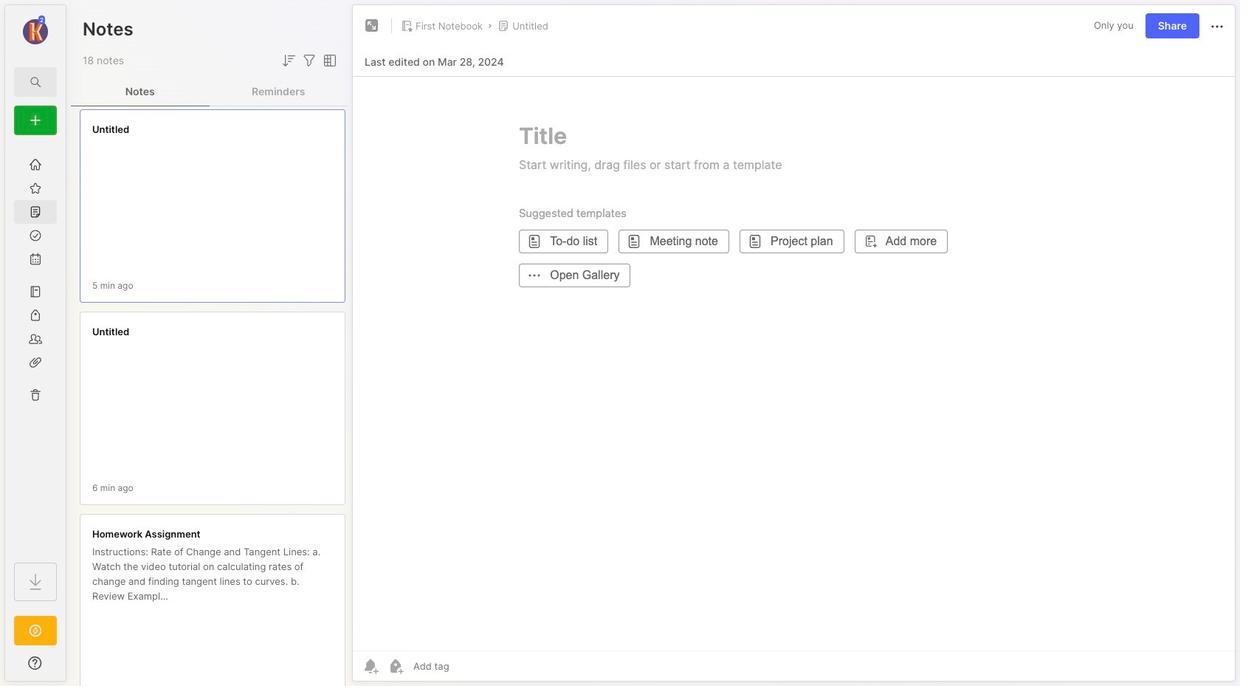 Task type: describe. For each thing, give the bounding box(es) containing it.
Sort options field
[[280, 52, 298, 69]]

add a reminder image
[[362, 657, 380, 675]]

More actions field
[[1209, 16, 1227, 35]]

note window element
[[352, 4, 1236, 682]]

Account field
[[5, 14, 66, 47]]

upgrade image
[[27, 622, 44, 639]]

edit search image
[[27, 73, 44, 91]]

click to expand image
[[65, 659, 76, 676]]

Add tag field
[[412, 659, 524, 673]]

add filters image
[[301, 52, 318, 69]]

home image
[[28, 157, 43, 172]]

View options field
[[318, 52, 339, 69]]

Note Editor text field
[[353, 76, 1235, 651]]

main element
[[0, 0, 71, 686]]



Task type: locate. For each thing, give the bounding box(es) containing it.
tree
[[5, 144, 66, 549]]

more actions image
[[1209, 18, 1227, 35]]

add tag image
[[387, 657, 405, 675]]

expand note image
[[363, 17, 381, 35]]

tree inside 'main' element
[[5, 144, 66, 549]]

WHAT'S NEW field
[[5, 651, 66, 675]]

tab list
[[71, 77, 348, 106]]

Add filters field
[[301, 52, 318, 69]]



Task type: vqa. For each thing, say whether or not it's contained in the screenshot.
start writing… text field
no



